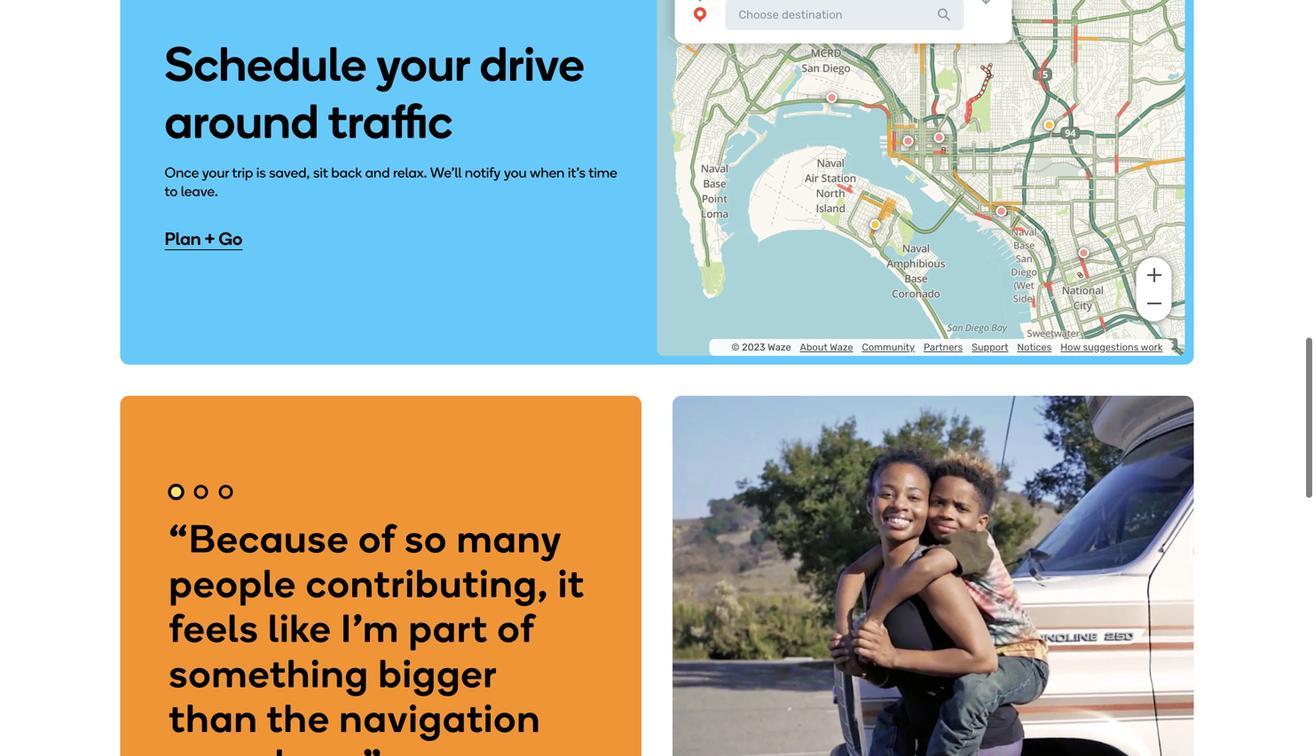 Task type: locate. For each thing, give the bounding box(es) containing it.
your for trip
[[202, 164, 229, 181]]

it
[[558, 560, 585, 607]]

time
[[589, 164, 617, 181]]

1 horizontal spatial your
[[376, 35, 470, 93]]

traffic
[[328, 92, 453, 150]]

you
[[504, 164, 527, 181]]

a young woman smiles at the camera while a boy ride piggyback on her. they're standing in front of the hood of a recreational vehicle parked on the side of a road. image
[[673, 396, 1194, 756]]

plan + go
[[165, 228, 242, 249]]

of
[[359, 515, 396, 562], [498, 605, 534, 652]]

your
[[376, 35, 470, 93], [202, 164, 229, 181]]

0 horizontal spatial of
[[359, 515, 396, 562]]

of left so
[[359, 515, 396, 562]]

once
[[165, 164, 199, 181]]

app
[[169, 740, 242, 756]]

1 horizontal spatial of
[[498, 605, 534, 652]]

part
[[409, 605, 488, 652]]

plan
[[165, 228, 201, 249]]

0 vertical spatial your
[[376, 35, 470, 93]]

sit
[[313, 164, 328, 181]]

notify
[[465, 164, 501, 181]]

saved,
[[269, 164, 310, 181]]

schedule
[[165, 35, 366, 93]]

it's
[[568, 164, 586, 181]]

schedule your drive around traffic
[[165, 35, 584, 150]]

"because of so many people contributing, it feels like i'm part of something bigger than the navigation app alone."
[[169, 515, 585, 756]]

drive
[[480, 35, 584, 93]]

1 vertical spatial of
[[498, 605, 534, 652]]

plan + go link
[[165, 228, 242, 249]]

than
[[169, 695, 258, 742]]

i'm
[[341, 605, 399, 652]]

+
[[205, 228, 215, 249]]

your inside once your trip is saved, sit back and relax. we'll notify you when it's time to leave.
[[202, 164, 229, 181]]

0 horizontal spatial your
[[202, 164, 229, 181]]

of right part
[[498, 605, 534, 652]]

1 vertical spatial your
[[202, 164, 229, 181]]

feels
[[169, 605, 259, 652]]

0 vertical spatial of
[[359, 515, 396, 562]]

your inside schedule your drive around traffic
[[376, 35, 470, 93]]

contributing,
[[306, 560, 549, 607]]

bigger
[[378, 650, 497, 697]]

people
[[169, 560, 297, 607]]

something
[[169, 650, 369, 697]]

like
[[268, 605, 332, 652]]



Task type: vqa. For each thing, say whether or not it's contained in the screenshot.
THE WORKS within the Waze works with approximately 3,000 partners around the globe to reduce traffic, inform infrastructure decisions, and help make communities safer. Explore Waze for Cities programs for:
no



Task type: describe. For each thing, give the bounding box(es) containing it.
is
[[256, 164, 266, 181]]

back
[[331, 164, 362, 181]]

when
[[530, 164, 565, 181]]

alone."
[[251, 740, 382, 756]]

your for drive
[[376, 35, 470, 93]]

navigation
[[339, 695, 541, 742]]

many
[[457, 515, 562, 562]]

trip
[[232, 164, 253, 181]]

relax.
[[393, 164, 427, 181]]

to
[[165, 183, 178, 199]]

we'll
[[430, 164, 462, 181]]

go
[[219, 228, 242, 249]]

the
[[267, 695, 330, 742]]

leave.
[[181, 183, 218, 199]]

around
[[165, 92, 319, 150]]

"because
[[169, 515, 349, 562]]

and
[[365, 164, 390, 181]]

once your trip is saved, sit back and relax. we'll notify you when it's time to leave.
[[165, 164, 617, 199]]

so
[[405, 515, 448, 562]]



